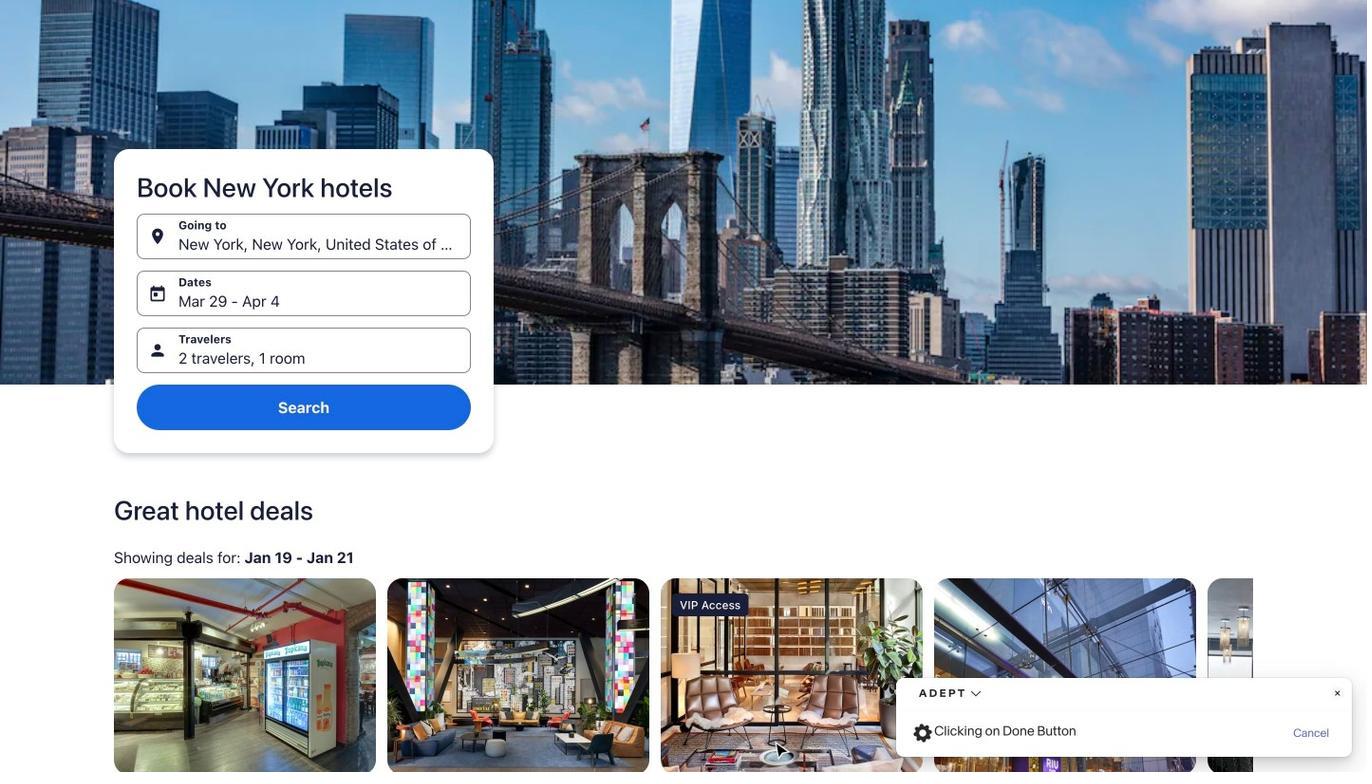 Task type: describe. For each thing, give the bounding box(es) containing it.
front of property image
[[934, 578, 1196, 772]]

wizard region
[[0, 0, 1367, 472]]

new york, new york, united states of america image
[[0, 0, 1367, 385]]

living area image
[[387, 578, 650, 772]]



Task type: vqa. For each thing, say whether or not it's contained in the screenshot.
31. on the left bottom of page
no



Task type: locate. For each thing, give the bounding box(es) containing it.
cafe image
[[114, 578, 376, 772]]

restaurant image
[[1208, 578, 1367, 772]]

lobby sitting area image
[[661, 578, 923, 772]]



